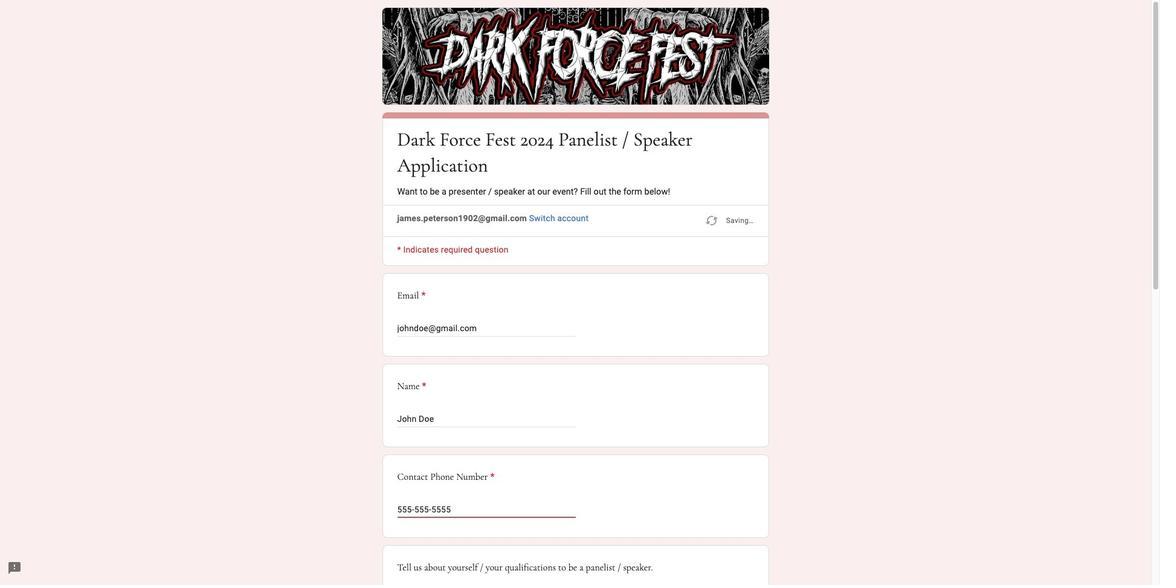 Task type: locate. For each thing, give the bounding box(es) containing it.
0 vertical spatial required question element
[[419, 289, 426, 303]]

heading
[[398, 126, 754, 179], [398, 289, 754, 303], [398, 379, 427, 394], [398, 470, 495, 485]]

required question element
[[419, 289, 426, 303], [420, 379, 427, 394], [488, 470, 495, 485]]

2 vertical spatial required question element
[[488, 470, 495, 485]]

list
[[382, 274, 769, 585]]

2 heading from the top
[[398, 289, 754, 303]]

list item
[[382, 274, 769, 357]]

4 heading from the top
[[398, 470, 495, 485]]

status
[[705, 212, 754, 229]]

1 vertical spatial required question element
[[420, 379, 427, 394]]

None text field
[[398, 412, 576, 426], [398, 503, 576, 517], [398, 412, 576, 426], [398, 503, 576, 517]]



Task type: vqa. For each thing, say whether or not it's contained in the screenshot.
second heading from the bottom
yes



Task type: describe. For each thing, give the bounding box(es) containing it.
3 heading from the top
[[398, 379, 427, 394]]

required question element for third heading from the bottom of the page
[[419, 289, 426, 303]]

report a problem to google image
[[7, 561, 22, 576]]

required question element for fourth heading
[[488, 470, 495, 485]]

required question element for 3rd heading from the top of the page
[[420, 379, 427, 394]]

Your email email field
[[398, 321, 576, 336]]

1 heading from the top
[[398, 126, 754, 179]]



